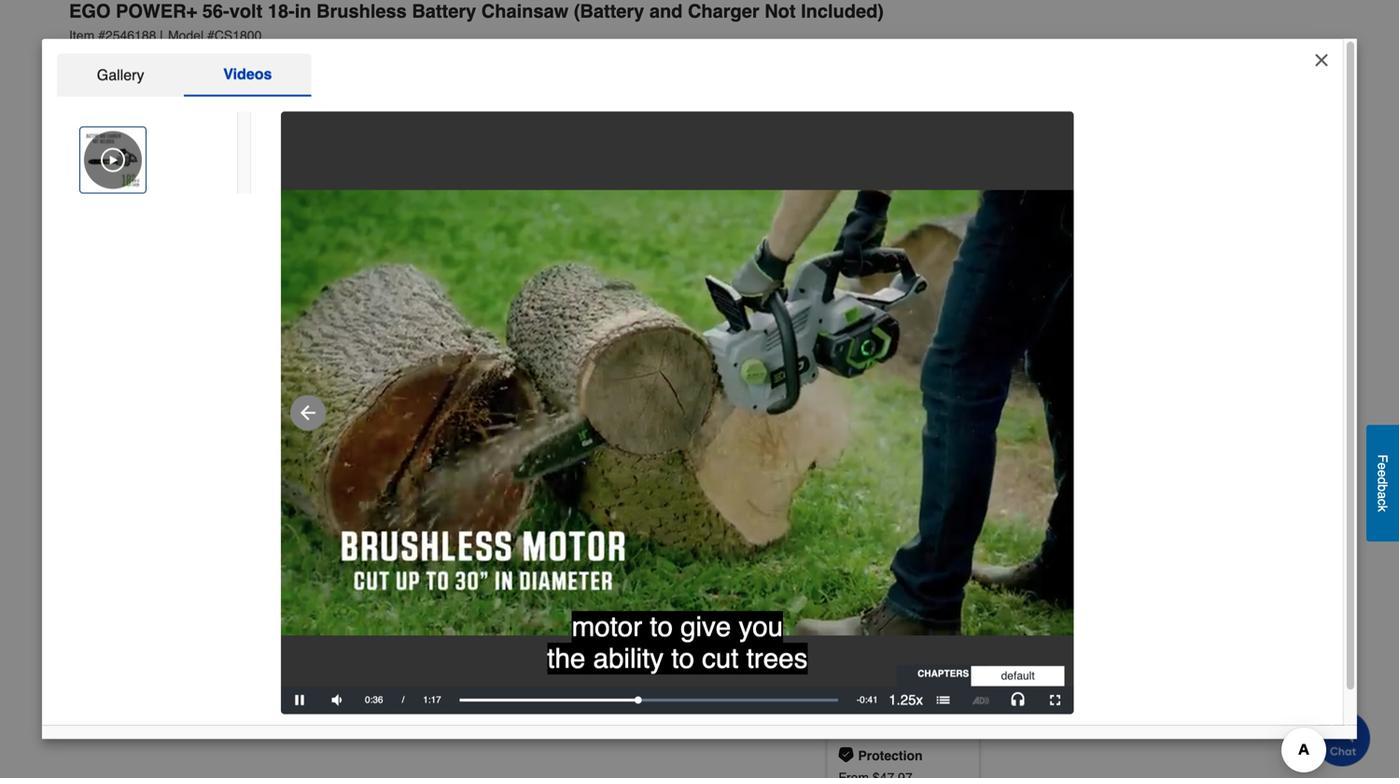Task type: vqa. For each thing, say whether or not it's contained in the screenshot.
Shop EGO
yes



Task type: locate. For each thing, give the bounding box(es) containing it.
1 vertical spatial :
[[967, 530, 972, 548]]

0 vertical spatial and
[[650, 0, 683, 22]]

on inside $265.05 when you choose 5% savings on eligible purchases every day. learn how
[[1098, 191, 1113, 206]]

0 right included
[[1044, 450, 1053, 467]]

0 horizontal spatial battery
[[412, 0, 476, 22]]

14
[[887, 567, 904, 584]]

battery left chainsaw
[[412, 0, 476, 22]]

shop the collection
[[827, 309, 967, 326]]

what
[[827, 707, 863, 724]]

1 vertical spatial the
[[1010, 372, 1029, 387]]

1 vertical spatial and
[[911, 408, 933, 423]]

1 vertical spatial a
[[1376, 492, 1391, 499]]

ego down 2546188
[[108, 52, 141, 69]]

lowes pay logo image
[[829, 251, 866, 279]]

1 horizontal spatial 12
[[872, 258, 886, 273]]

e up d
[[1376, 463, 1391, 470]]

#
[[98, 28, 105, 43], [207, 28, 215, 43]]

shop
[[69, 52, 104, 69], [827, 309, 864, 326]]

0 vertical spatial 12
[[872, 258, 886, 273]]

0 horizontal spatial 12
[[839, 567, 856, 584]]

item
[[69, 28, 95, 43]]

18- right 'volt'
[[268, 0, 295, 22]]

1:17
[[423, 695, 441, 706]]

12 right "lowes pay logo" at top
[[872, 258, 886, 273]]

18 right 16
[[984, 567, 1001, 584]]

gallery
[[97, 66, 144, 84]]

navigation containing videos
[[57, 54, 1344, 745]]

ego up item
[[69, 0, 111, 22]]

on up separately)
[[930, 372, 944, 387]]

0 vertical spatial ego
[[69, 0, 111, 22]]

video player region
[[281, 98, 1075, 729]]

and down separately)
[[911, 408, 933, 423]]

0 horizontal spatial shop
[[69, 52, 104, 69]]

navigation
[[57, 54, 1344, 745]]

0
[[1044, 450, 1053, 467], [839, 486, 847, 504], [972, 611, 980, 628]]

on inside "45cc gas equivalent up to 300 cuts on a 4x4 with the recommended 56v 5.0ah arc lithium™ battery (available separately) 18-inch bar and chain"
[[930, 372, 944, 387]]

chain
[[936, 408, 967, 423]]

1 horizontal spatial #
[[207, 28, 215, 43]]

1 vertical spatial 12
[[839, 567, 856, 584]]

0 down number
[[839, 486, 847, 504]]

default
[[1002, 670, 1035, 683]]

collection
[[895, 309, 967, 326]]

$25.19
[[1026, 258, 1066, 273]]

2 vertical spatial :
[[962, 611, 967, 628]]

1 vertical spatial of
[[887, 450, 901, 467]]

with
[[1070, 258, 1093, 273], [983, 372, 1007, 387]]

the right 4x4
[[1010, 372, 1029, 387]]

18- down '(available'
[[842, 408, 861, 423]]

0 horizontal spatial with
[[983, 372, 1007, 387]]

arc
[[1184, 372, 1211, 387]]

of left the $25.19
[[1012, 258, 1023, 273]]

(inches)
[[910, 530, 967, 548]]

2
[[919, 486, 927, 504]]

on
[[1098, 191, 1113, 206], [930, 372, 944, 387]]

1 vertical spatial on
[[930, 372, 944, 387]]

savings
[[1050, 191, 1095, 206]]

18 right (inches)
[[976, 530, 993, 548]]

videos
[[223, 66, 272, 83]]

learn
[[872, 210, 905, 225]]

and up item number 2 5 4 6 1 8 8 and model number c s 1 8 0 0 element
[[650, 0, 683, 22]]

when
[[922, 191, 954, 206]]

0 horizontal spatial 18-
[[268, 0, 295, 22]]

56v
[[1119, 372, 1143, 387]]

number of batteries included : 0
[[827, 450, 1053, 467]]

2546188
[[105, 28, 156, 43]]

separately)
[[901, 390, 966, 405]]

0 right hours
[[972, 611, 980, 628]]

chapters
[[918, 669, 969, 680]]

shop down item
[[69, 52, 104, 69]]

the
[[868, 309, 891, 326], [1010, 372, 1029, 387]]

0 vertical spatial on
[[1098, 191, 1113, 206]]

with right the $25.19
[[1070, 258, 1093, 273]]

lithium™
[[1215, 372, 1270, 387]]

2 vertical spatial 0
[[972, 611, 980, 628]]

2 horizontal spatial 0
[[1044, 450, 1053, 467]]

0 horizontal spatial of
[[887, 450, 901, 467]]

0 vertical spatial battery
[[412, 0, 476, 22]]

e up b at right bottom
[[1376, 470, 1391, 477]]

1 vertical spatial battery
[[827, 611, 878, 628]]

a left 4x4
[[948, 372, 955, 387]]

1 vertical spatial 18-
[[842, 408, 861, 423]]

a up k
[[1376, 492, 1391, 499]]

1 horizontal spatial with
[[1070, 258, 1093, 273]]

length
[[856, 530, 906, 548]]

eligible
[[1117, 191, 1157, 206]]

$265.05 when you choose 5% savings on eligible purchases every day. learn how
[[872, 191, 1284, 225]]

(battery
[[574, 0, 645, 22]]

1 # from the left
[[98, 28, 105, 43]]

2 # from the left
[[207, 28, 215, 43]]

learn how button
[[872, 208, 933, 226]]

0 horizontal spatial #
[[98, 28, 105, 43]]

1 horizontal spatial shop
[[827, 309, 864, 326]]

.
[[885, 89, 892, 119]]

# down 56-
[[207, 28, 215, 43]]

5
[[984, 647, 992, 664]]

heart outline image
[[324, 49, 346, 72]]

of right number
[[887, 450, 901, 467]]

0 vertical spatial with
[[1070, 258, 1093, 273]]

tab list
[[57, 54, 311, 97]]

with right 4x4
[[983, 372, 1007, 387]]

shop up "45cc"
[[827, 309, 864, 326]]

on left eligible
[[1098, 191, 1113, 206]]

0 vertical spatial 0
[[1044, 450, 1053, 467]]

0 vertical spatial of
[[1012, 258, 1023, 273]]

56-
[[202, 0, 229, 22]]

bar length (inches) : 18
[[827, 530, 993, 548]]

bar
[[827, 530, 852, 548]]

0 horizontal spatial on
[[930, 372, 944, 387]]

battery left amp
[[827, 611, 878, 628]]

brushless
[[317, 0, 407, 22]]

18- inside ego power+ 56-volt 18-in brushless battery chainsaw (battery and charger not included) item # 2546188 | model # cs1800
[[268, 0, 295, 22]]

1 horizontal spatial on
[[1098, 191, 1113, 206]]

12 monthly installments of $25.19 with lowe's pay
[[872, 258, 1167, 273]]

1 horizontal spatial and
[[911, 408, 933, 423]]

c
[[1376, 499, 1391, 506]]

0 vertical spatial the
[[868, 309, 891, 326]]

not
[[765, 0, 796, 22]]

# right item
[[98, 28, 105, 43]]

18-
[[268, 0, 295, 22], [842, 408, 861, 423]]

0 vertical spatial :
[[1035, 450, 1040, 467]]

videos button
[[184, 54, 311, 97]]

protection button
[[827, 734, 981, 779]]

and inside ego power+ 56-volt 18-in brushless battery chainsaw (battery and charger not included) item # 2546188 | model # cs1800
[[650, 0, 683, 22]]

5.0ah
[[1146, 372, 1180, 387]]

:
[[1035, 450, 1040, 467], [967, 530, 972, 548], [962, 611, 967, 628]]

1 vertical spatial shop
[[827, 309, 864, 326]]

of
[[1012, 258, 1023, 273], [887, 450, 901, 467]]

1 horizontal spatial 0
[[972, 611, 980, 628]]

1
[[879, 486, 887, 504]]

battery
[[412, 0, 476, 22], [827, 611, 878, 628]]

12
[[872, 258, 886, 273], [839, 567, 856, 584]]

1 vertical spatial with
[[983, 372, 1007, 387]]

1 horizontal spatial a
[[1376, 492, 1391, 499]]

ego
[[69, 0, 111, 22], [108, 52, 141, 69]]

battery inside ego power+ 56-volt 18-in brushless battery chainsaw (battery and charger not included) item # 2546188 | model # cs1800
[[412, 0, 476, 22]]

1 horizontal spatial the
[[1010, 372, 1029, 387]]

18
[[976, 530, 993, 548], [984, 567, 1001, 584]]

0 horizontal spatial 0
[[839, 486, 847, 504]]

0 horizontal spatial the
[[868, 309, 891, 326]]

ego  #cs1800 - video thumbnail2 image
[[84, 131, 142, 189]]

the up gas
[[868, 309, 891, 326]]

|
[[160, 28, 163, 43]]

a inside "45cc gas equivalent up to 300 cuts on a 4x4 with the recommended 56v 5.0ah arc lithium™ battery (available separately) 18-inch bar and chain"
[[948, 372, 955, 387]]

shop ego
[[69, 52, 141, 69]]

offer
[[894, 707, 929, 724]]

1 vertical spatial 18
[[984, 567, 1001, 584]]

$265.05
[[872, 191, 919, 206]]

0 vertical spatial shop
[[69, 52, 104, 69]]

1 horizontal spatial 18-
[[842, 408, 861, 423]]

12 down the bar
[[839, 567, 856, 584]]

0 vertical spatial a
[[948, 372, 955, 387]]

every
[[1225, 191, 1257, 206]]

hours
[[919, 611, 962, 628]]

0 horizontal spatial and
[[650, 0, 683, 22]]

: for 18
[[967, 530, 972, 548]]

1 horizontal spatial of
[[1012, 258, 1023, 273]]

gallery button
[[57, 54, 184, 97]]

$
[[827, 89, 841, 119]]

0 horizontal spatial a
[[948, 372, 955, 387]]

0 vertical spatial 18-
[[268, 0, 295, 22]]



Task type: describe. For each thing, give the bounding box(es) containing it.
: for 0
[[962, 611, 967, 628]]

you
[[957, 191, 978, 206]]

1 horizontal spatial battery
[[827, 611, 878, 628]]

1 e from the top
[[1376, 463, 1391, 470]]

equivalent
[[903, 353, 963, 368]]

with inside "45cc gas equivalent up to 300 cuts on a 4x4 with the recommended 56v 5.0ah arc lithium™ battery (available separately) 18-inch bar and chain"
[[983, 372, 1007, 387]]

cs1800
[[215, 28, 262, 43]]

1 vertical spatial ego
[[108, 52, 141, 69]]

-
[[857, 695, 860, 706]]

included)
[[801, 0, 884, 22]]

and inside "45cc gas equivalent up to 300 cuts on a 4x4 with the recommended 56v 5.0ah arc lithium™ battery (available separately) 18-inch bar and chain"
[[911, 408, 933, 423]]

ego power+ 56-volt 18-in brushless battery chainsaw (battery and charger not included) item # 2546188 | model # cs1800
[[69, 0, 884, 43]]

included
[[974, 450, 1035, 467]]

installments
[[939, 258, 1008, 273]]

protection plan filled image
[[839, 748, 854, 763]]

pay
[[1141, 258, 1163, 273]]

lowe's
[[1097, 258, 1137, 273]]

batteries
[[906, 450, 970, 467]]

volt
[[229, 0, 263, 22]]

what we offer
[[827, 707, 929, 724]]

f e e d b a c k button
[[1367, 425, 1400, 542]]

f
[[1376, 455, 1391, 463]]

battery amp hours : 0
[[827, 611, 980, 628]]

(available
[[842, 390, 898, 405]]

f e e d b a c k
[[1376, 455, 1391, 512]]

279
[[841, 89, 885, 119]]

bar
[[888, 408, 907, 423]]

day.
[[1260, 191, 1284, 206]]

arrow left image
[[297, 402, 319, 425]]

tab list containing videos
[[57, 54, 311, 97]]

12 for 12
[[839, 567, 856, 584]]

battery
[[1273, 372, 1313, 387]]

default menu
[[972, 667, 1065, 687]]

4.0
[[931, 647, 952, 664]]

16
[[936, 567, 952, 584]]

monthly
[[890, 258, 936, 273]]

in
[[295, 0, 311, 22]]

2 e from the top
[[1376, 470, 1391, 477]]

/
[[402, 695, 405, 706]]

- 0:41
[[857, 695, 878, 706]]

a inside button
[[1376, 492, 1391, 499]]

b
[[1376, 485, 1391, 492]]

choose
[[982, 191, 1024, 206]]

cuts
[[902, 372, 926, 387]]

k
[[1376, 506, 1391, 512]]

power+
[[116, 0, 197, 22]]

chainsaw
[[482, 0, 569, 22]]

300
[[877, 372, 898, 387]]

item number 2 5 4 6 1 8 8 and model number c s 1 8 0 0 element
[[69, 26, 1317, 45]]

number
[[827, 450, 883, 467]]

to
[[862, 372, 873, 387]]

close image
[[1313, 51, 1332, 70]]

model
[[168, 28, 204, 43]]

up
[[842, 372, 858, 387]]

purchases
[[1161, 191, 1221, 206]]

shop the collection link
[[827, 306, 967, 329]]

45cc gas equivalent up to 300 cuts on a 4x4 with the recommended 56v 5.0ah arc lithium™ battery (available separately) 18-inch bar and chain
[[842, 353, 1313, 423]]

0 vertical spatial 18
[[976, 530, 993, 548]]

d
[[1376, 477, 1391, 485]]

4x4
[[959, 372, 980, 387]]

the inside "45cc gas equivalent up to 300 cuts on a 4x4 with the recommended 56v 5.0ah arc lithium™ battery (available separately) 18-inch bar and chain"
[[1010, 372, 1029, 387]]

0:41
[[860, 695, 878, 706]]

inch
[[861, 408, 885, 423]]

0:36
[[365, 695, 383, 706]]

how
[[909, 210, 933, 225]]

shop for shop ego
[[69, 52, 104, 69]]

shop for shop the collection
[[827, 309, 864, 326]]

18- inside "45cc gas equivalent up to 300 cuts on a 4x4 with the recommended 56v 5.0ah arc lithium™ battery (available separately) 18-inch bar and chain"
[[842, 408, 861, 423]]

00
[[892, 89, 921, 119]]

ego inside ego power+ 56-volt 18-in brushless battery chainsaw (battery and charger not included) item # 2546188 | model # cs1800
[[69, 0, 111, 22]]

12 for 12 monthly installments of $25.19 with lowe's pay
[[872, 258, 886, 273]]

charger
[[688, 0, 760, 22]]

$ 279 . 00
[[827, 89, 921, 119]]

amp
[[882, 611, 915, 628]]

we
[[867, 707, 890, 724]]

2.5
[[879, 647, 900, 664]]

recommended
[[1032, 372, 1116, 387]]

4.7 stars image
[[157, 52, 244, 70]]

45cc
[[842, 353, 875, 368]]

chat invite button image
[[1315, 710, 1372, 767]]

gas
[[879, 353, 900, 368]]

protection
[[859, 749, 923, 764]]

5231
[[275, 52, 304, 67]]

1 vertical spatial 0
[[839, 486, 847, 504]]



